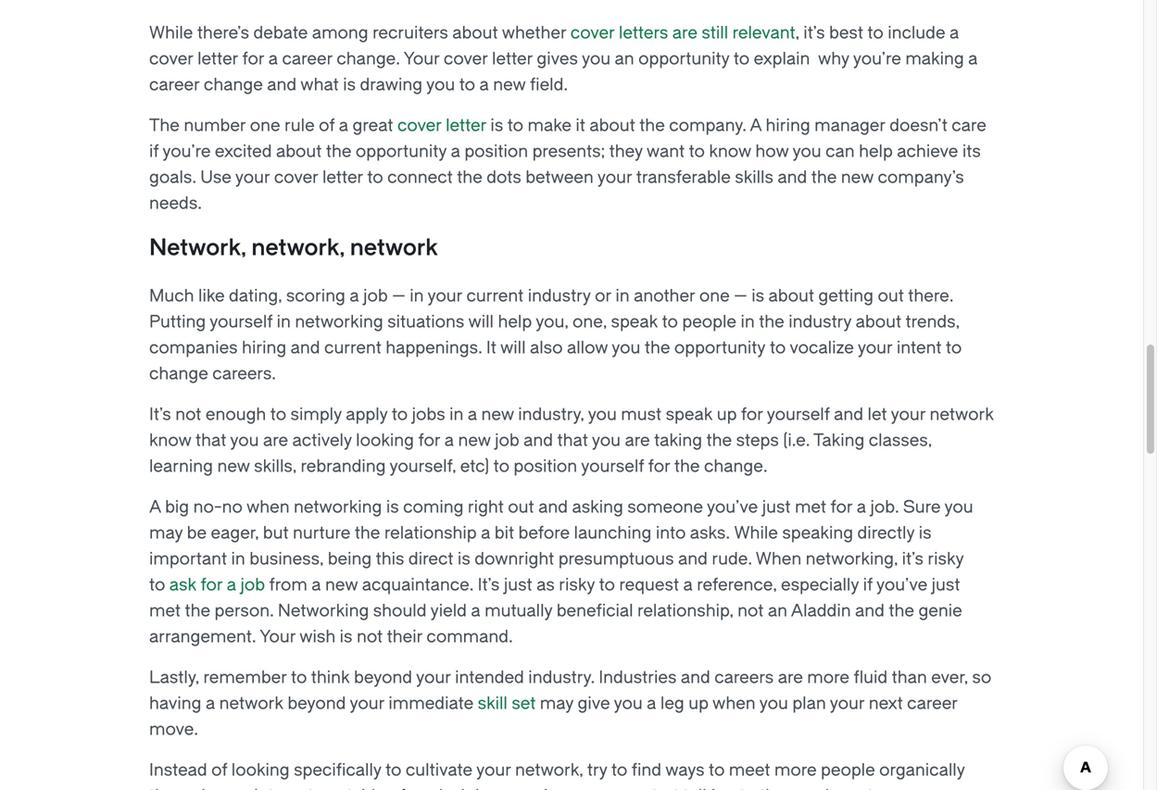 Task type: locate. For each thing, give the bounding box(es) containing it.
interests
[[254, 787, 322, 790]]

is to make it about the company. a hiring manager doesn't care if you're excited about the opportunity a position presents; they want to know how you can help achieve its goals. use your cover letter to connect the dots between your transferable skills and the new company's needs.
[[149, 116, 986, 213]]

if inside from a new acquaintance. it's just as risky to request a reference, especially if you've just met the person. networking should yield a mutually beneficial relationship, not an aladdin and the genie arrangement. your wish is not their command.
[[863, 575, 873, 595]]

1 vertical spatial speak
[[666, 405, 713, 424]]

are inside lastly, remember to think beyond your intended industry. industries and careers are more fluid than ever, so having a network beyond your immediate
[[778, 668, 803, 687]]

why
[[818, 49, 849, 69]]

not inside it's not enough to simply apply to jobs in a new industry, you must speak up for yourself and let your network know that you are actively looking for a new job and that you are taking the steps (i.e. taking classes, learning new skills, rebranding yourself, etc) to position yourself for the change.
[[175, 405, 201, 424]]

your up classes,
[[891, 405, 926, 424]]

manager
[[814, 116, 885, 135]]

0 vertical spatial help
[[859, 142, 893, 161]]

and up leg
[[681, 668, 710, 687]]

0 vertical spatial may
[[149, 523, 183, 543]]

0 horizontal spatial job
[[240, 575, 265, 595]]

whether
[[502, 23, 566, 43]]

1 vertical spatial you've
[[876, 575, 928, 595]]

1 that from the left
[[195, 431, 226, 450]]

their
[[387, 627, 422, 647]]

0 vertical spatial met
[[795, 498, 826, 517]]

it's
[[804, 23, 825, 43], [902, 549, 924, 569]]

you've inside a big no-no when networking is coming right out and asking someone you've just met for a job. sure you may be eager, but nurture the relationship a bit before launching into asks. while speaking directly is important in business, being this direct is downright presumptuous and rude. when networking, it's risky to
[[707, 498, 758, 517]]

1 vertical spatial position
[[514, 457, 577, 476]]

instead of looking specifically to cultivate your network, try to find ways to meet more people organically through your interests outside of work. join a running group or start talking to the regulars at your yog
[[149, 761, 965, 790]]

career up what
[[282, 49, 333, 69]]

1 horizontal spatial out
[[878, 286, 904, 306]]

an inside from a new acquaintance. it's just as risky to request a reference, especially if you've just met the person. networking should yield a mutually beneficial relationship, not an aladdin and the genie arrangement. your wish is not their command.
[[768, 601, 787, 621]]

still
[[702, 23, 728, 43]]

a inside 'may give you a leg up when you plan your next career move.'
[[647, 694, 656, 713]]

change up number
[[204, 75, 263, 94]]

know
[[709, 142, 751, 161], [149, 431, 191, 450]]

1 vertical spatial when
[[712, 694, 756, 713]]

between
[[526, 168, 594, 187]]

1 horizontal spatial not
[[357, 627, 383, 647]]

1 vertical spatial of
[[211, 761, 227, 780]]

change. inside the , it's best to include a cover letter for a career change. your cover letter gives you an opportunity to explain  why you're making a career change and what is drawing you to a new field.
[[337, 49, 400, 69]]

lastly,
[[149, 668, 199, 687]]

aladdin
[[791, 601, 851, 621]]

2 horizontal spatial just
[[932, 575, 960, 595]]

people down one —
[[682, 312, 737, 332]]

0 vertical spatial people
[[682, 312, 737, 332]]

0 horizontal spatial met
[[149, 601, 181, 621]]

0 vertical spatial know
[[709, 142, 751, 161]]

position inside is to make it about the company. a hiring manager doesn't care if you're excited about the opportunity a position presents; they want to know how you can help achieve its goals. use your cover letter to connect the dots between your transferable skills and the new company's needs.
[[464, 142, 528, 161]]

0 horizontal spatial network,
[[251, 235, 345, 261]]

debate
[[253, 23, 308, 43]]

not
[[175, 405, 201, 424], [738, 601, 764, 621], [357, 627, 383, 647]]

rude.
[[712, 549, 752, 569]]

a right making
[[968, 49, 978, 69]]

may give you a leg up when you plan your next career move.
[[149, 694, 958, 739]]

up
[[717, 405, 737, 424], [689, 694, 709, 713]]

your
[[403, 49, 440, 69], [259, 627, 296, 647]]

1 horizontal spatial current
[[466, 286, 524, 306]]

2 horizontal spatial network
[[930, 405, 994, 424]]

new inside is to make it about the company. a hiring manager doesn't care if you're excited about the opportunity a position presents; they want to know how you can help achieve its goals. use your cover letter to connect the dots between your transferable skills and the new company's needs.
[[841, 168, 874, 187]]

1 horizontal spatial it's
[[902, 549, 924, 569]]

1 vertical spatial if
[[863, 575, 873, 595]]

about left whether
[[452, 23, 498, 43]]

1 vertical spatial network
[[930, 405, 994, 424]]

network inside lastly, remember to think beyond your intended industry. industries and careers are more fluid than ever, so having a network beyond your immediate
[[219, 694, 283, 713]]

1 horizontal spatial if
[[863, 575, 873, 595]]

1 vertical spatial it's
[[478, 575, 500, 595]]

speak down another
[[611, 312, 658, 332]]

speak
[[611, 312, 658, 332], [666, 405, 713, 424]]

1 vertical spatial change.
[[704, 457, 768, 476]]

while there's debate among recruiters about whether cover letters are still relevant
[[149, 23, 796, 43]]

1 vertical spatial job
[[495, 431, 519, 450]]

position inside it's not enough to simply apply to jobs in a new industry, you must speak up for yourself and let your network know that you are actively looking for a new job and that you are taking the steps (i.e. taking classes, learning new skills, rebranding yourself, etc) to position yourself for the change.
[[514, 457, 577, 476]]

and down "industry,"
[[524, 431, 553, 450]]

a down cover letter link
[[451, 142, 460, 161]]

getting
[[818, 286, 874, 306]]

just down risky
[[932, 575, 960, 595]]

group
[[572, 787, 619, 790]]

in
[[410, 286, 424, 306], [616, 286, 630, 306], [277, 312, 291, 332], [741, 312, 755, 332], [449, 405, 464, 424], [231, 549, 245, 569]]

an inside the , it's best to include a cover letter for a career change. your cover letter gives you an opportunity to explain  why you're making a career change and what is drawing you to a new field.
[[615, 49, 634, 69]]

your inside it's not enough to simply apply to jobs in a new industry, you must speak up for yourself and let your network know that you are actively looking for a new job and that you are taking the steps (i.e. taking classes, learning new skills, rebranding yourself, etc) to position yourself for the change.
[[891, 405, 926, 424]]

direct
[[408, 549, 453, 569]]

1 horizontal spatial of
[[319, 116, 335, 135]]

0 vertical spatial change
[[204, 75, 263, 94]]

looking inside it's not enough to simply apply to jobs in a new industry, you must speak up for yourself and let your network know that you are actively looking for a new job and that you are taking the steps (i.e. taking classes, learning new skills, rebranding yourself, etc) to position yourself for the change.
[[356, 431, 414, 450]]

job left the —
[[363, 286, 388, 306]]

0 horizontal spatial people
[[682, 312, 737, 332]]

change inside the , it's best to include a cover letter for a career change. your cover letter gives you an opportunity to explain  why you're making a career change and what is drawing you to a new field.
[[204, 75, 263, 94]]

new left field.
[[493, 75, 526, 94]]

and inside the , it's best to include a cover letter for a career change. your cover letter gives you an opportunity to explain  why you're making a career change and what is drawing you to a new field.
[[267, 75, 297, 94]]

met for the
[[149, 601, 181, 621]]

a up how
[[750, 116, 762, 135]]

if down networking,
[[863, 575, 873, 595]]

when
[[246, 498, 290, 517], [712, 694, 756, 713]]

the down meet
[[760, 787, 785, 790]]

looking inside instead of looking specifically to cultivate your network, try to find ways to meet more people organically through your interests outside of work. join a running group or start talking to the regulars at your yog
[[231, 761, 290, 780]]

job
[[363, 286, 388, 306], [495, 431, 519, 450], [240, 575, 265, 595]]

1 horizontal spatial job
[[363, 286, 388, 306]]

career inside 'may give you a leg up when you plan your next career move.'
[[907, 694, 958, 713]]

0 vertical spatial current
[[466, 286, 524, 306]]

it's right ,
[[804, 23, 825, 43]]

if
[[149, 142, 159, 161], [863, 575, 873, 595]]

met inside a big no-no when networking is coming right out and asking someone you've just met for a job. sure you may be eager, but nurture the relationship a bit before launching into asks. while speaking directly is important in business, being this direct is downright presumptuous and rude. when networking, it's risky to
[[795, 498, 826, 517]]

2 vertical spatial yourself
[[581, 457, 644, 476]]

to inside lastly, remember to think beyond your intended industry. industries and careers are more fluid than ever, so having a network beyond your immediate
[[291, 668, 307, 687]]

met inside from a new acquaintance. it's just as risky to request a reference, especially if you've just met the person. networking should yield a mutually beneficial relationship, not an aladdin and the genie arrangement. your wish is not their command.
[[149, 601, 181, 621]]

your down fluid
[[830, 694, 865, 713]]

may inside 'may give you a leg up when you plan your next career move.'
[[540, 694, 574, 713]]

and inside lastly, remember to think beyond your intended industry. industries and careers are more fluid than ever, so having a network beyond your immediate
[[681, 668, 710, 687]]

want
[[647, 142, 685, 161]]

and left what
[[267, 75, 297, 94]]

looking
[[356, 431, 414, 450], [231, 761, 290, 780]]

your up join
[[476, 761, 511, 780]]

1 vertical spatial hiring
[[242, 338, 286, 358]]

change
[[204, 75, 263, 94], [149, 364, 208, 384]]

more up regulars
[[774, 761, 817, 780]]

1 horizontal spatial will
[[500, 338, 526, 358]]

or
[[595, 286, 611, 306], [623, 787, 639, 790]]

1 horizontal spatial know
[[709, 142, 751, 161]]

0 vertical spatial position
[[464, 142, 528, 161]]

your left intent
[[858, 338, 893, 358]]

0 horizontal spatial you're
[[163, 142, 211, 161]]

0 horizontal spatial that
[[195, 431, 226, 450]]

you inside is to make it about the company. a hiring manager doesn't care if you're excited about the opportunity a position presents; they want to know how you can help achieve its goals. use your cover letter to connect the dots between your transferable skills and the new company's needs.
[[793, 142, 821, 161]]

1 horizontal spatial industry
[[789, 312, 852, 332]]

that
[[195, 431, 226, 450], [557, 431, 588, 450]]

yourself up the (i.e.
[[767, 405, 830, 424]]

1 vertical spatial network,
[[515, 761, 583, 780]]

0 vertical spatial more
[[807, 668, 850, 687]]

0 vertical spatial beyond
[[354, 668, 412, 687]]

new down being
[[325, 575, 358, 595]]

1 vertical spatial up
[[689, 694, 709, 713]]

relevant
[[732, 23, 796, 43]]

your down "think"
[[350, 694, 384, 713]]

not left their
[[357, 627, 383, 647]]

current up it at the top left
[[466, 286, 524, 306]]

hiring inside is to make it about the company. a hiring manager doesn't care if you're excited about the opportunity a position presents; they want to know how you can help achieve its goals. use your cover letter to connect the dots between your transferable skills and the new company's needs.
[[766, 116, 810, 135]]

number
[[184, 116, 246, 135]]

0 vertical spatial network
[[350, 235, 438, 261]]

its
[[962, 142, 981, 161]]

just inside a big no-no when networking is coming right out and asking someone you've just met for a job. sure you may be eager, but nurture the relationship a bit before launching into asks. while speaking directly is important in business, being this direct is downright presumptuous and rude. when networking, it's risky to
[[762, 498, 791, 517]]

2 horizontal spatial yourself
[[767, 405, 830, 424]]

doesn't
[[890, 116, 948, 135]]

and down how
[[778, 168, 807, 187]]

help inside "— in your current industry or in another one — is about getting out there. putting yourself in networking situations will help you, one, speak to people in the industry about trends, companies hiring and current happenings. it will also allow you the opportunity to vocalize your intent to change careers."
[[498, 312, 532, 332]]

cover
[[571, 23, 615, 43], [149, 49, 193, 69], [444, 49, 488, 69], [397, 116, 442, 135], [274, 168, 318, 187]]

and down into
[[678, 549, 708, 569]]

hiring up how
[[766, 116, 810, 135]]

a inside is to make it about the company. a hiring manager doesn't care if you're excited about the opportunity a position presents; they want to know how you can help achieve its goals. use your cover letter to connect the dots between your transferable skills and the new company's needs.
[[451, 142, 460, 161]]

job.
[[870, 498, 899, 517]]

0 vertical spatial hiring
[[766, 116, 810, 135]]

0 horizontal spatial career
[[149, 75, 200, 94]]

1 vertical spatial you're
[[163, 142, 211, 161]]

1 horizontal spatial may
[[540, 694, 574, 713]]

1 horizontal spatial beyond
[[354, 668, 412, 687]]

0 horizontal spatial speak
[[611, 312, 658, 332]]

putting
[[149, 312, 206, 332]]

for right the ask
[[201, 575, 223, 595]]

0 horizontal spatial change.
[[337, 49, 400, 69]]

0 horizontal spatial of
[[211, 761, 227, 780]]

2 vertical spatial of
[[389, 787, 405, 790]]

of left work.
[[389, 787, 405, 790]]

just for should
[[932, 575, 960, 595]]

may down the industry.
[[540, 694, 574, 713]]

when
[[756, 549, 802, 569]]

opportunity inside is to make it about the company. a hiring manager doesn't care if you're excited about the opportunity a position presents; they want to know how you can help achieve its goals. use your cover letter to connect the dots between your transferable skills and the new company's needs.
[[356, 142, 447, 161]]

you down enough
[[230, 431, 259, 450]]

1 horizontal spatial an
[[768, 601, 787, 621]]

you
[[582, 49, 611, 69], [426, 75, 455, 94], [793, 142, 821, 161], [612, 338, 641, 358], [588, 405, 617, 424], [230, 431, 259, 450], [592, 431, 621, 450], [945, 498, 973, 517], [614, 694, 643, 713], [759, 694, 788, 713]]

1 horizontal spatial when
[[712, 694, 756, 713]]

0 vertical spatial you're
[[853, 49, 901, 69]]

a left job.
[[857, 498, 866, 517]]

just up "speaking"
[[762, 498, 791, 517]]

1 horizontal spatial network,
[[515, 761, 583, 780]]

you right allow
[[612, 338, 641, 358]]

2 vertical spatial career
[[907, 694, 958, 713]]

you're up goals.
[[163, 142, 211, 161]]

speaking
[[782, 523, 853, 543]]

right
[[468, 498, 504, 517]]

your left wish
[[259, 627, 296, 647]]

is up 'dots'
[[490, 116, 503, 135]]

people up at
[[821, 761, 875, 780]]

1 horizontal spatial hiring
[[766, 116, 810, 135]]

2 vertical spatial job
[[240, 575, 265, 595]]

opportunity inside the , it's best to include a cover letter for a career change. your cover letter gives you an opportunity to explain  why you're making a career change and what is drawing you to a new field.
[[638, 49, 729, 69]]

0 horizontal spatial beyond
[[288, 694, 346, 713]]

—
[[392, 286, 406, 306]]

it
[[486, 338, 496, 358]]

1 horizontal spatial speak
[[666, 405, 713, 424]]

0 vertical spatial it's
[[149, 405, 171, 424]]

0 horizontal spatial you've
[[707, 498, 758, 517]]

a inside instead of looking specifically to cultivate your network, try to find ways to meet more people organically through your interests outside of work. join a running group or start talking to the regulars at your yog
[[494, 787, 503, 790]]

about up they on the top of the page
[[590, 116, 635, 135]]

0 vertical spatial if
[[149, 142, 159, 161]]

1 vertical spatial help
[[498, 312, 532, 332]]

be
[[187, 523, 207, 543]]

opportunity down cover letters are still relevant link
[[638, 49, 729, 69]]

0 vertical spatial industry
[[528, 286, 591, 306]]

or inside "— in your current industry or in another one — is about getting out there. putting yourself in networking situations will help you, one, speak to people in the industry about trends, companies hiring and current happenings. it will also allow you the opportunity to vocalize your intent to change careers."
[[595, 286, 611, 306]]

lastly, remember to think beyond your intended industry. industries and careers are more fluid than ever, so having a network beyond your immediate
[[149, 668, 992, 713]]

and inside "— in your current industry or in another one — is about getting out there. putting yourself in networking situations will help you, one, speak to people in the industry about trends, companies hiring and current happenings. it will also allow you the opportunity to vocalize your intent to change careers."
[[291, 338, 320, 358]]

2 that from the left
[[557, 431, 588, 450]]

1 horizontal spatial looking
[[356, 431, 414, 450]]

or up one,
[[595, 286, 611, 306]]

if down the
[[149, 142, 159, 161]]

industry,
[[518, 405, 584, 424]]

and inside is to make it about the company. a hiring manager doesn't care if you're excited about the opportunity a position presents; they want to know how you can help achieve its goals. use your cover letter to connect the dots between your transferable skills and the new company's needs.
[[778, 168, 807, 187]]

to up talking
[[709, 761, 725, 780]]

letter up connect
[[446, 116, 486, 135]]

0 horizontal spatial up
[[689, 694, 709, 713]]

instead
[[149, 761, 207, 780]]

0 vertical spatial up
[[717, 405, 737, 424]]

1 horizontal spatial opportunity
[[638, 49, 729, 69]]

may
[[149, 523, 183, 543], [540, 694, 574, 713]]

— in your current industry or in another one — is about getting out there. putting yourself in networking situations will help you, one, speak to people in the industry about trends, companies hiring and current happenings. it will also allow you the opportunity to vocalize your intent to change careers.
[[149, 286, 962, 384]]

an
[[615, 49, 634, 69], [768, 601, 787, 621]]

0 horizontal spatial may
[[149, 523, 183, 543]]

just
[[762, 498, 791, 517], [504, 575, 532, 595], [932, 575, 960, 595]]

1 vertical spatial your
[[259, 627, 296, 647]]

1 horizontal spatial you're
[[853, 49, 901, 69]]

to down presumptuous
[[599, 575, 615, 595]]

0 vertical spatial networking
[[295, 312, 383, 332]]

industry up the you,
[[528, 286, 591, 306]]

networking
[[278, 601, 369, 621]]

relationship
[[384, 523, 477, 543]]

will right it at the top left
[[500, 338, 526, 358]]

a right having
[[206, 694, 215, 713]]

not down the reference,
[[738, 601, 764, 621]]

industry.
[[528, 668, 595, 687]]

having
[[149, 694, 201, 713]]

in inside it's not enough to simply apply to jobs in a new industry, you must speak up for yourself and let your network know that you are actively looking for a new job and that you are taking the steps (i.e. taking classes, learning new skills, rebranding yourself, etc) to position yourself for the change.
[[449, 405, 464, 424]]

1 horizontal spatial it's
[[478, 575, 500, 595]]

0 vertical spatial will
[[468, 312, 494, 332]]

change. down steps on the bottom right of the page
[[704, 457, 768, 476]]

it's
[[149, 405, 171, 424], [478, 575, 500, 595]]

0 horizontal spatial a
[[149, 498, 161, 517]]

when down the careers
[[712, 694, 756, 713]]

you've for someone
[[707, 498, 758, 517]]

0 horizontal spatial industry
[[528, 286, 591, 306]]

an left aladdin
[[768, 601, 787, 621]]

the up 'want'
[[639, 116, 665, 135]]

0 horizontal spatial an
[[615, 49, 634, 69]]

gives
[[537, 49, 578, 69]]

2 vertical spatial network
[[219, 694, 283, 713]]

network, up scoring on the left top of the page
[[251, 235, 345, 261]]

into
[[656, 523, 686, 543]]

position
[[464, 142, 528, 161], [514, 457, 577, 476]]

intent
[[897, 338, 942, 358]]

beneficial
[[557, 601, 633, 621]]

1 vertical spatial beyond
[[288, 694, 346, 713]]

met up "speaking"
[[795, 498, 826, 517]]

job down "industry,"
[[495, 431, 519, 450]]

not left enough
[[175, 405, 201, 424]]

arrangement.
[[149, 627, 256, 647]]

change.
[[337, 49, 400, 69], [704, 457, 768, 476]]

networking
[[295, 312, 383, 332], [294, 498, 382, 517]]

drawing
[[360, 75, 423, 94]]

and right aladdin
[[855, 601, 885, 621]]

is right what
[[343, 75, 356, 94]]

1 vertical spatial networking
[[294, 498, 382, 517]]

a right scoring on the left top of the page
[[350, 286, 359, 306]]

yourself down dating,
[[210, 312, 273, 332]]

an down letters
[[615, 49, 634, 69]]

letter inside is to make it about the company. a hiring manager doesn't care if you're excited about the opportunity a position presents; they want to know how you can help achieve its goals. use your cover letter to connect the dots between your transferable skills and the new company's needs.
[[322, 168, 363, 187]]

ways
[[665, 761, 705, 780]]

networking down scoring on the left top of the page
[[295, 312, 383, 332]]

about down rule
[[276, 142, 322, 161]]

your inside the , it's best to include a cover letter for a career change. your cover letter gives you an opportunity to explain  why you're making a career change and what is drawing you to a new field.
[[403, 49, 440, 69]]

is right one —
[[752, 286, 764, 306]]

network, up the running
[[515, 761, 583, 780]]

just for sure
[[762, 498, 791, 517]]

beyond down "think"
[[288, 694, 346, 713]]

0 horizontal spatial or
[[595, 286, 611, 306]]

position up 'dots'
[[464, 142, 528, 161]]

1 horizontal spatial or
[[623, 787, 639, 790]]

skills,
[[254, 457, 296, 476]]

find
[[632, 761, 662, 780]]

you inside "— in your current industry or in another one — is about getting out there. putting yourself in networking situations will help you, one, speak to people in the industry about trends, companies hiring and current happenings. it will also allow you the opportunity to vocalize your intent to change careers."
[[612, 338, 641, 358]]

of right instead
[[211, 761, 227, 780]]

0 horizontal spatial it's
[[149, 405, 171, 424]]

know inside it's not enough to simply apply to jobs in a new industry, you must speak up for yourself and let your network know that you are actively looking for a new job and that you are taking the steps (i.e. taking classes, learning new skills, rebranding yourself, etc) to position yourself for the change.
[[149, 431, 191, 450]]

excited
[[215, 142, 272, 161]]

you've up asks. while
[[707, 498, 758, 517]]

outside
[[326, 787, 385, 790]]

0 vertical spatial or
[[595, 286, 611, 306]]

if inside is to make it about the company. a hiring manager doesn't care if you're excited about the opportunity a position presents; they want to know how you can help achieve its goals. use your cover letter to connect the dots between your transferable skills and the new company's needs.
[[149, 142, 159, 161]]

let
[[868, 405, 887, 424]]

skill set link
[[478, 694, 536, 713]]

a inside a big no-no when networking is coming right out and asking someone you've just met for a job. sure you may be eager, but nurture the relationship a bit before launching into asks. while speaking directly is important in business, being this direct is downright presumptuous and rude. when networking, it's risky to
[[149, 498, 161, 517]]

for down debate
[[242, 49, 264, 69]]

2 horizontal spatial not
[[738, 601, 764, 621]]

immediate
[[389, 694, 474, 713]]

when inside 'may give you a leg up when you plan your next career move.'
[[712, 694, 756, 713]]

looking down apply
[[356, 431, 414, 450]]

a up making
[[950, 23, 959, 43]]

best
[[829, 23, 863, 43]]

0 vertical spatial your
[[403, 49, 440, 69]]

the inside a big no-no when networking is coming right out and asking someone you've just met for a job. sure you may be eager, but nurture the relationship a bit before launching into asks. while speaking directly is important in business, being this direct is downright presumptuous and rude. when networking, it's risky to
[[355, 523, 380, 543]]

yield
[[430, 601, 467, 621]]

you've inside from a new acquaintance. it's just as risky to request a reference, especially if you've just met the person. networking should yield a mutually beneficial relationship, not an aladdin and the genie arrangement. your wish is not their command.
[[876, 575, 928, 595]]

help left the you,
[[498, 312, 532, 332]]

networking up nurture
[[294, 498, 382, 517]]

you've for if
[[876, 575, 928, 595]]

when inside a big no-no when networking is coming right out and asking someone you've just met for a job. sure you may be eager, but nurture the relationship a bit before launching into asks. while speaking directly is important in business, being this direct is downright presumptuous and rude. when networking, it's risky to
[[246, 498, 290, 517]]

to
[[868, 23, 884, 43], [734, 49, 750, 69], [459, 75, 475, 94], [507, 116, 523, 135], [689, 142, 705, 161], [367, 168, 383, 187], [662, 312, 678, 332], [946, 338, 962, 358], [270, 405, 286, 424], [392, 405, 408, 424], [493, 457, 510, 476], [149, 575, 165, 595], [599, 575, 615, 595], [291, 668, 307, 687], [386, 761, 402, 780], [611, 761, 628, 780], [709, 761, 725, 780], [740, 787, 756, 790]]

this
[[376, 549, 404, 569]]

people inside "— in your current industry or in another one — is about getting out there. putting yourself in networking situations will help you, one, speak to people in the industry about trends, companies hiring and current happenings. it will also allow you the opportunity to vocalize your intent to change careers."
[[682, 312, 737, 332]]

your right at
[[877, 787, 911, 790]]

2 horizontal spatial career
[[907, 694, 958, 713]]



Task type: describe. For each thing, give the bounding box(es) containing it.
change inside "— in your current industry or in another one — is about getting out there. putting yourself in networking situations will help you, one, speak to people in the industry about trends, companies hiring and current happenings. it will also allow you the opportunity to vocalize your intent to change careers."
[[149, 364, 208, 384]]

the left 'dots'
[[457, 168, 482, 187]]

than
[[892, 668, 927, 687]]

are down 'must'
[[625, 431, 650, 450]]

a up relationship,
[[683, 575, 693, 595]]

you left plan
[[759, 694, 788, 713]]

your down excited
[[235, 168, 270, 187]]

start
[[643, 787, 679, 790]]

command.
[[427, 627, 513, 647]]

you up cover letter link
[[426, 75, 455, 94]]

and up before at the left of the page
[[538, 498, 568, 517]]

steps
[[736, 431, 779, 450]]

speak inside "— in your current industry or in another one — is about getting out there. putting yourself in networking situations will help you, one, speak to people in the industry about trends, companies hiring and current happenings. it will also allow you the opportunity to vocalize your intent to change careers."
[[611, 312, 658, 332]]

reference,
[[697, 575, 777, 595]]

opportunity to
[[674, 338, 786, 358]]

a down jobs
[[444, 431, 454, 450]]

company.
[[669, 116, 746, 135]]

trends,
[[906, 312, 960, 332]]

speak inside it's not enough to simply apply to jobs in a new industry, you must speak up for yourself and let your network know that you are actively looking for a new job and that you are taking the steps (i.e. taking classes, learning new skills, rebranding yourself, etc) to position yourself for the change.
[[666, 405, 713, 424]]

a left great
[[339, 116, 348, 135]]

yourself inside "— in your current industry or in another one — is about getting out there. putting yourself in networking situations will help you, one, speak to people in the industry about trends, companies hiring and current happenings. it will also allow you the opportunity to vocalize your intent to change careers."
[[210, 312, 273, 332]]

met for for
[[795, 498, 826, 517]]

a down while there's debate among recruiters about whether cover letters are still relevant on the top of page
[[479, 75, 489, 94]]

from a new acquaintance. it's just as risky to request a reference, especially if you've just met the person. networking should yield a mutually beneficial relationship, not an aladdin and the genie arrangement. your wish is not their command.
[[149, 575, 962, 647]]

the number one rule of a great cover letter
[[149, 116, 486, 135]]

happenings.
[[386, 338, 482, 358]]

eager,
[[211, 523, 259, 543]]

can
[[826, 142, 855, 161]]

(i.e.
[[783, 431, 810, 450]]

new up etc)
[[458, 431, 491, 450]]

to left jobs
[[392, 405, 408, 424]]

2 vertical spatial not
[[357, 627, 383, 647]]

cover letters are still relevant link
[[571, 23, 796, 43]]

your down they on the top of the page
[[597, 168, 632, 187]]

is inside is to make it about the company. a hiring manager doesn't care if you're excited about the opportunity a position presents; they want to know how you can help achieve its goals. use your cover letter to connect the dots between your transferable skills and the new company's needs.
[[490, 116, 503, 135]]

may inside a big no-no when networking is coming right out and asking someone you've just met for a job. sure you may be eager, but nurture the relationship a bit before launching into asks. while speaking directly is important in business, being this direct is downright presumptuous and rude. when networking, it's risky to
[[149, 523, 183, 543]]

1 horizontal spatial network
[[350, 235, 438, 261]]

downright
[[475, 549, 554, 569]]

people inside instead of looking specifically to cultivate your network, try to find ways to meet more people organically through your interests outside of work. join a running group or start talking to the regulars at your yog
[[821, 761, 875, 780]]

cover right great
[[397, 116, 442, 135]]

companies
[[149, 338, 238, 358]]

networking inside "— in your current industry or in another one — is about getting out there. putting yourself in networking situations will help you, one, speak to people in the industry about trends, companies hiring and current happenings. it will also allow you the opportunity to vocalize your intent to change careers."
[[295, 312, 383, 332]]

cover down the while
[[149, 49, 193, 69]]

0 vertical spatial network,
[[251, 235, 345, 261]]

taking
[[654, 431, 702, 450]]

to down company.
[[689, 142, 705, 161]]

the inside instead of looking specifically to cultivate your network, try to find ways to meet more people organically through your interests outside of work. join a running group or start talking to the regulars at your yog
[[760, 787, 785, 790]]

letter down there's at the left top of the page
[[197, 49, 238, 69]]

up inside 'may give you a leg up when you plan your next career move.'
[[689, 694, 709, 713]]

0 vertical spatial job
[[363, 286, 388, 306]]

a down debate
[[268, 49, 278, 69]]

making
[[905, 49, 964, 69]]

give
[[578, 694, 610, 713]]

more inside lastly, remember to think beyond your intended industry. industries and careers are more fluid than ever, so having a network beyond your immediate
[[807, 668, 850, 687]]

the down can
[[811, 168, 837, 187]]

to down relevant
[[734, 49, 750, 69]]

networking inside a big no-no when networking is coming right out and asking someone you've just met for a job. sure you may be eager, but nurture the relationship a bit before launching into asks. while speaking directly is important in business, being this direct is downright presumptuous and rude. when networking, it's risky to
[[294, 498, 382, 517]]

is inside from a new acquaintance. it's just as risky to request a reference, especially if you've just met the person. networking should yield a mutually beneficial relationship, not an aladdin and the genie arrangement. your wish is not their command.
[[340, 627, 353, 647]]

you're inside the , it's best to include a cover letter for a career change. your cover letter gives you an opportunity to explain  why you're making a career change and what is drawing you to a new field.
[[853, 49, 901, 69]]

the down the number one rule of a great cover letter
[[326, 142, 352, 161]]

in up opportunity to
[[741, 312, 755, 332]]

cover up gives
[[571, 23, 615, 43]]

1 vertical spatial career
[[149, 75, 200, 94]]

a inside lastly, remember to think beyond your intended industry. industries and careers are more fluid than ever, so having a network beyond your immediate
[[206, 694, 215, 713]]

regulars
[[790, 787, 854, 790]]

field.
[[530, 75, 568, 94]]

to left the cultivate
[[386, 761, 402, 780]]

in down much like dating, scoring a job
[[277, 312, 291, 332]]

1 horizontal spatial yourself
[[581, 457, 644, 476]]

cultivate
[[406, 761, 473, 780]]

for inside the , it's best to include a cover letter for a career change. your cover letter gives you an opportunity to explain  why you're making a career change and what is drawing you to a new field.
[[242, 49, 264, 69]]

to left connect
[[367, 168, 383, 187]]

cover inside is to make it about the company. a hiring manager doesn't care if you're excited about the opportunity a position presents; they want to know how you can help achieve its goals. use your cover letter to connect the dots between your transferable skills and the new company's needs.
[[274, 168, 318, 187]]

your up immediate
[[416, 668, 451, 687]]

change. inside it's not enough to simply apply to jobs in a new industry, you must speak up for yourself and let your network know that you are actively looking for a new job and that you are taking the steps (i.e. taking classes, learning new skills, rebranding yourself, etc) to position yourself for the change.
[[704, 457, 768, 476]]

especially
[[781, 575, 859, 595]]

a big no-no when networking is coming right out and asking someone you've just met for a job. sure you may be eager, but nurture the relationship a bit before launching into asks. while speaking directly is important in business, being this direct is downright presumptuous and rude. when networking, it's risky to
[[149, 498, 973, 595]]

the up opportunity to
[[759, 312, 785, 332]]

new up "no"
[[217, 457, 250, 476]]

is right direct
[[458, 549, 470, 569]]

should
[[373, 601, 427, 621]]

you up asking
[[592, 431, 621, 450]]

sure
[[903, 498, 941, 517]]

remember
[[203, 668, 287, 687]]

network, inside instead of looking specifically to cultivate your network, try to find ways to meet more people organically through your interests outside of work. join a running group or start talking to the regulars at your yog
[[515, 761, 583, 780]]

being
[[328, 549, 372, 569]]

mutually
[[485, 601, 552, 621]]

presents;
[[532, 142, 605, 161]]

risky
[[928, 549, 964, 569]]

0 vertical spatial of
[[319, 116, 335, 135]]

ask for a job link
[[169, 575, 265, 595]]

for down jobs
[[418, 431, 440, 450]]

to inside from a new acquaintance. it's just as risky to request a reference, especially if you've just met the person. networking should yield a mutually beneficial relationship, not an aladdin and the genie arrangement. your wish is not their command.
[[599, 575, 615, 595]]

new left "industry,"
[[481, 405, 514, 424]]

allow
[[567, 338, 608, 358]]

taking
[[813, 431, 865, 450]]

it's inside the , it's best to include a cover letter for a career change. your cover letter gives you an opportunity to explain  why you're making a career change and what is drawing you to a new field.
[[804, 23, 825, 43]]

bit
[[495, 523, 514, 543]]

for inside a big no-no when networking is coming right out and asking someone you've just met for a job. sure you may be eager, but nurture the relationship a bit before launching into asks. while speaking directly is important in business, being this direct is downright presumptuous and rude. when networking, it's risky to
[[831, 498, 853, 517]]

while
[[149, 23, 193, 43]]

in inside a big no-no when networking is coming right out and asking someone you've just met for a job. sure you may be eager, but nurture the relationship a bit before launching into asks. while speaking directly is important in business, being this direct is downright presumptuous and rude. when networking, it's risky to
[[231, 549, 245, 569]]

are left still
[[672, 23, 698, 43]]

the left genie
[[889, 601, 914, 621]]

a right jobs
[[468, 405, 477, 424]]

organically
[[879, 761, 965, 780]]

to left simply
[[270, 405, 286, 424]]

acquaintance.
[[362, 575, 474, 595]]

if for you've
[[863, 575, 873, 595]]

include
[[888, 23, 946, 43]]

your up situations
[[428, 286, 462, 306]]

ask for a job
[[169, 575, 265, 595]]

yourself,
[[390, 457, 456, 476]]

hiring inside "— in your current industry or in another one — is about getting out there. putting yourself in networking situations will help you, one, speak to people in the industry about trends, companies hiring and current happenings. it will also allow you the opportunity to vocalize your intent to change careers."
[[242, 338, 286, 358]]

2 horizontal spatial of
[[389, 787, 405, 790]]

it's inside from a new acquaintance. it's just as risky to request a reference, especially if you've just met the person. networking should yield a mutually beneficial relationship, not an aladdin and the genie arrangement. your wish is not their command.
[[478, 575, 500, 595]]

big
[[165, 498, 189, 517]]

join
[[455, 787, 490, 790]]

you left 'must'
[[588, 405, 617, 424]]

is inside "— in your current industry or in another one — is about getting out there. putting yourself in networking situations will help you, one, speak to people in the industry about trends, companies hiring and current happenings. it will also allow you the opportunity to vocalize your intent to change careers."
[[752, 286, 764, 306]]

the up arrangement.
[[185, 601, 210, 621]]

skill
[[478, 694, 508, 713]]

a up person.
[[227, 575, 236, 595]]

to down meet
[[740, 787, 756, 790]]

1 vertical spatial yourself
[[767, 405, 830, 424]]

in left another
[[616, 286, 630, 306]]

to inside a big no-no when networking is coming right out and asking someone you've just met for a job. sure you may be eager, but nurture the relationship a bit before launching into asks. while speaking directly is important in business, being this direct is downright presumptuous and rude. when networking, it's risky to
[[149, 575, 165, 595]]

enough
[[206, 405, 266, 424]]

to down "trends,"
[[946, 338, 962, 358]]

1 vertical spatial will
[[500, 338, 526, 358]]

think
[[311, 668, 350, 687]]

skill set
[[478, 694, 536, 713]]

or inside instead of looking specifically to cultivate your network, try to find ways to meet more people organically through your interests outside of work. join a running group or start talking to the regulars at your yog
[[623, 787, 639, 790]]

up inside it's not enough to simply apply to jobs in a new industry, you must speak up for yourself and let your network know that you are actively looking for a new job and that you are taking the steps (i.e. taking classes, learning new skills, rebranding yourself, etc) to position yourself for the change.
[[717, 405, 737, 424]]

much like dating, scoring a job
[[149, 286, 392, 306]]

job inside it's not enough to simply apply to jobs in a new industry, you must speak up for yourself and let your network know that you are actively looking for a new job and that you are taking the steps (i.e. taking classes, learning new skills, rebranding yourself, etc) to position yourself for the change.
[[495, 431, 519, 450]]

1 vertical spatial current
[[324, 338, 382, 358]]

cover down while there's debate among recruiters about whether cover letters are still relevant on the top of page
[[444, 49, 488, 69]]

etc)
[[460, 457, 489, 476]]

careers.
[[212, 364, 276, 384]]

industries
[[599, 668, 677, 687]]

your inside 'may give you a leg up when you plan your next career move.'
[[830, 694, 865, 713]]

connect
[[387, 168, 453, 187]]

scoring
[[286, 286, 345, 306]]

you down industries
[[614, 694, 643, 713]]

and inside from a new acquaintance. it's just as risky to request a reference, especially if you've just met the person. networking should yield a mutually beneficial relationship, not an aladdin and the genie arrangement. your wish is not their command.
[[855, 601, 885, 621]]

care
[[952, 116, 986, 135]]

more inside instead of looking specifically to cultivate your network, try to find ways to meet more people organically through your interests outside of work. join a running group or start talking to the regulars at your yog
[[774, 761, 817, 780]]

try
[[587, 761, 607, 780]]

is left coming
[[386, 498, 399, 517]]

in right the —
[[410, 286, 424, 306]]

for up steps on the bottom right of the page
[[741, 405, 763, 424]]

nurture
[[293, 523, 351, 543]]

1 horizontal spatial career
[[282, 49, 333, 69]]

you inside a big no-no when networking is coming right out and asking someone you've just met for a job. sure you may be eager, but nurture the relationship a bit before launching into asks. while speaking directly is important in business, being this direct is downright presumptuous and rude. when networking, it's risky to
[[945, 498, 973, 517]]

leg
[[660, 694, 684, 713]]

it's inside it's not enough to simply apply to jobs in a new industry, you must speak up for yourself and let your network know that you are actively looking for a new job and that you are taking the steps (i.e. taking classes, learning new skills, rebranding yourself, etc) to position yourself for the change.
[[149, 405, 171, 424]]

the left steps on the bottom right of the page
[[706, 431, 732, 450]]

launching
[[574, 523, 652, 543]]

help inside is to make it about the company. a hiring manager doesn't care if you're excited about the opportunity a position presents; they want to know how you can help achieve its goals. use your cover letter to connect the dots between your transferable skills and the new company's needs.
[[859, 142, 893, 161]]

talking
[[683, 787, 736, 790]]

asking
[[572, 498, 623, 517]]

letter down whether
[[492, 49, 533, 69]]

rule
[[284, 116, 315, 135]]

a up command.
[[471, 601, 481, 621]]

there.
[[908, 286, 953, 306]]

to left make
[[507, 116, 523, 135]]

you,
[[536, 312, 568, 332]]

are up skills,
[[263, 431, 288, 450]]

a inside is to make it about the company. a hiring manager doesn't care if you're excited about the opportunity a position presents; they want to know how you can help achieve its goals. use your cover letter to connect the dots between your transferable skills and the new company's needs.
[[750, 116, 762, 135]]

so
[[972, 668, 992, 687]]

they
[[609, 142, 643, 161]]

make
[[528, 116, 572, 135]]

jobs
[[412, 405, 445, 424]]

a left bit
[[481, 523, 490, 543]]

your right through
[[215, 787, 250, 790]]

you right gives
[[582, 49, 611, 69]]

but
[[263, 523, 289, 543]]

important
[[149, 549, 227, 569]]

about down getting
[[856, 312, 902, 332]]

network inside it's not enough to simply apply to jobs in a new industry, you must speak up for yourself and let your network know that you are actively looking for a new job and that you are taking the steps (i.e. taking classes, learning new skills, rebranding yourself, etc) to position yourself for the change.
[[930, 405, 994, 424]]

for down the taking
[[648, 457, 670, 476]]

1 vertical spatial industry
[[789, 312, 852, 332]]

about left getting
[[769, 286, 814, 306]]

from
[[269, 575, 307, 595]]

cover letter link
[[397, 116, 486, 135]]

is inside the , it's best to include a cover letter for a career change. your cover letter gives you an opportunity to explain  why you're making a career change and what is drawing you to a new field.
[[343, 75, 356, 94]]

you're inside is to make it about the company. a hiring manager doesn't care if you're excited about the opportunity a position presents; they want to know how you can help achieve its goals. use your cover letter to connect the dots between your transferable skills and the new company's needs.
[[163, 142, 211, 161]]

if for you're
[[149, 142, 159, 161]]

the down another
[[645, 338, 670, 358]]

genie
[[919, 601, 962, 621]]

your inside from a new acquaintance. it's just as risky to request a reference, especially if you've just met the person. networking should yield a mutually beneficial relationship, not an aladdin and the genie arrangement. your wish is not their command.
[[259, 627, 296, 647]]

skills
[[735, 168, 774, 187]]

out inside a big no-no when networking is coming right out and asking someone you've just met for a job. sure you may be eager, but nurture the relationship a bit before launching into asks. while speaking directly is important in business, being this direct is downright presumptuous and rude. when networking, it's risky to
[[508, 498, 534, 517]]

it's inside a big no-no when networking is coming right out and asking someone you've just met for a job. sure you may be eager, but nurture the relationship a bit before launching into asks. while speaking directly is important in business, being this direct is downright presumptuous and rude. when networking, it's risky to
[[902, 549, 924, 569]]

achieve
[[897, 142, 958, 161]]

1 vertical spatial not
[[738, 601, 764, 621]]

to right try at the bottom right
[[611, 761, 628, 780]]

one
[[250, 116, 280, 135]]

to right etc)
[[493, 457, 510, 476]]

0 horizontal spatial just
[[504, 575, 532, 595]]

and up taking
[[834, 405, 864, 424]]

a up 'networking'
[[312, 575, 321, 595]]

specifically
[[294, 761, 381, 780]]

know inside is to make it about the company. a hiring manager doesn't care if you're excited about the opportunity a position presents; they want to know how you can help achieve its goals. use your cover letter to connect the dots between your transferable skills and the new company's needs.
[[709, 142, 751, 161]]

the down the taking
[[674, 457, 700, 476]]

learning
[[149, 457, 213, 476]]

new inside the , it's best to include a cover letter for a career change. your cover letter gives you an opportunity to explain  why you're making a career change and what is drawing you to a new field.
[[493, 75, 526, 94]]

to up cover letter link
[[459, 75, 475, 94]]

is down sure
[[919, 523, 932, 543]]

to down another
[[662, 312, 678, 332]]

to right the best
[[868, 23, 884, 43]]

new inside from a new acquaintance. it's just as risky to request a reference, especially if you've just met the person. networking should yield a mutually beneficial relationship, not an aladdin and the genie arrangement. your wish is not their command.
[[325, 575, 358, 595]]

out inside "— in your current industry or in another one — is about getting out there. putting yourself in networking situations will help you, one, speak to people in the industry about trends, companies hiring and current happenings. it will also allow you the opportunity to vocalize your intent to change careers."
[[878, 286, 904, 306]]



Task type: vqa. For each thing, say whether or not it's contained in the screenshot.
Global Company Size 10000+ Employees
no



